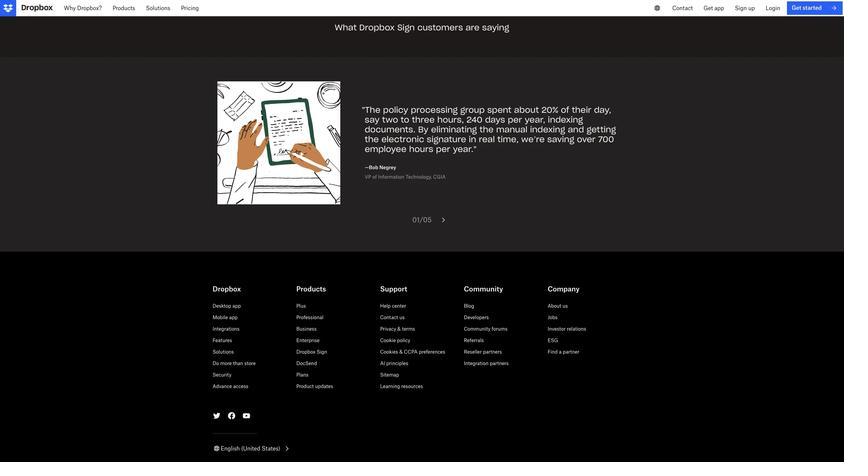 Task type: vqa. For each thing, say whether or not it's contained in the screenshot.


Task type: locate. For each thing, give the bounding box(es) containing it.
getting
[[587, 124, 617, 135]]

cookies & ccpa preferences link
[[381, 349, 446, 355]]

0 horizontal spatial solutions
[[146, 5, 170, 11]]

1 horizontal spatial contact
[[673, 5, 694, 11]]

0 vertical spatial &
[[398, 326, 401, 332]]

app right 'mobile'
[[229, 315, 238, 320]]

an illustration of a person signing a document on a digital tablet image
[[218, 82, 341, 205]]

say
[[365, 115, 380, 125]]

0 horizontal spatial us
[[400, 315, 405, 320]]

0 vertical spatial community
[[464, 285, 504, 293]]

0 vertical spatial us
[[563, 303, 568, 309]]

enterprise
[[297, 338, 320, 343]]

forums
[[492, 326, 508, 332]]

1 vertical spatial community
[[464, 326, 491, 332]]

contact left the get app dropdown button
[[673, 5, 694, 11]]

ai principles link
[[381, 361, 409, 366]]

0 vertical spatial sign
[[736, 5, 748, 11]]

of right vp
[[373, 174, 377, 180]]

us right about
[[563, 303, 568, 309]]

plus link
[[297, 303, 306, 309]]

app for mobile app
[[229, 315, 238, 320]]

the right in
[[480, 124, 494, 135]]

0 horizontal spatial dropbox
[[213, 285, 241, 293]]

indexing down 20%
[[531, 124, 566, 135]]

docsend
[[297, 361, 317, 366]]

per right days
[[508, 115, 523, 125]]

1 horizontal spatial dropbox
[[297, 349, 316, 355]]

dropbox up 'desktop app' link
[[213, 285, 241, 293]]

plus
[[297, 303, 306, 309]]

2 vertical spatial sign
[[317, 349, 327, 355]]

contact us
[[381, 315, 405, 320]]

per left year."
[[436, 144, 451, 154]]

solutions link
[[213, 349, 234, 355]]

help center
[[381, 303, 407, 309]]

contact us link
[[381, 315, 405, 320]]

saying
[[483, 22, 510, 33]]

contact up the privacy
[[381, 315, 399, 320]]

learning
[[381, 384, 400, 389]]

2 vertical spatial dropbox
[[297, 349, 316, 355]]

1 horizontal spatial us
[[563, 303, 568, 309]]

& left "ccpa"
[[400, 349, 403, 355]]

700
[[599, 134, 615, 145]]

center
[[392, 303, 407, 309]]

professional link
[[297, 315, 324, 320]]

get app button
[[699, 0, 730, 16]]

1 vertical spatial policy
[[397, 338, 411, 343]]

1 horizontal spatial sign
[[398, 22, 415, 33]]

0 vertical spatial partners
[[484, 349, 502, 355]]

policy for "the
[[383, 105, 409, 115]]

& for privacy
[[398, 326, 401, 332]]

1 vertical spatial per
[[436, 144, 451, 154]]

integration
[[464, 361, 489, 366]]

referrals
[[464, 338, 484, 343]]

1 horizontal spatial per
[[508, 115, 523, 125]]

1 horizontal spatial get
[[792, 5, 802, 11]]

partners for reseller partners
[[484, 349, 502, 355]]

solutions left pricing link
[[146, 5, 170, 11]]

of right 20%
[[561, 105, 570, 115]]

do
[[213, 361, 219, 366]]

english (united states) button
[[213, 445, 291, 453]]

customers
[[418, 22, 463, 33]]

1 vertical spatial partners
[[490, 361, 509, 366]]

1 vertical spatial &
[[400, 349, 403, 355]]

contact inside popup button
[[673, 5, 694, 11]]

store
[[245, 361, 256, 366]]

of inside "the policy processing group spent about 20% of their day, say two to three hours, 240 days per year, indexing documents. by eliminating the manual indexing and getting the electronic signature in real time, we're saving over 700 employee hours per year."
[[561, 105, 570, 115]]

0 vertical spatial contact
[[673, 5, 694, 11]]

access
[[233, 384, 249, 389]]

1 vertical spatial dropbox
[[213, 285, 241, 293]]

app right desktop
[[233, 303, 241, 309]]

community forums link
[[464, 326, 508, 332]]

relations
[[567, 326, 587, 332]]

why dropbox? button
[[58, 0, 107, 16]]

up
[[749, 5, 756, 11]]

1 horizontal spatial of
[[561, 105, 570, 115]]

0 vertical spatial policy
[[383, 105, 409, 115]]

features
[[213, 338, 232, 343]]

learning resources link
[[381, 384, 423, 389]]

integration partners link
[[464, 361, 509, 366]]

get for get started
[[792, 5, 802, 11]]

& left 'terms'
[[398, 326, 401, 332]]

0 vertical spatial dropbox
[[360, 22, 395, 33]]

1 vertical spatial app
[[233, 303, 241, 309]]

app for get app
[[715, 5, 725, 11]]

1 vertical spatial products
[[297, 285, 326, 293]]

products
[[113, 5, 135, 11], [297, 285, 326, 293]]

1 vertical spatial contact
[[381, 315, 399, 320]]

app for desktop app
[[233, 303, 241, 309]]

dropbox?
[[77, 5, 102, 11]]

0 horizontal spatial of
[[373, 174, 377, 180]]

dropbox right what
[[360, 22, 395, 33]]

get started link
[[788, 1, 844, 15]]

what
[[335, 22, 357, 33]]

more
[[220, 361, 232, 366]]

us down center
[[400, 315, 405, 320]]

1 vertical spatial us
[[400, 315, 405, 320]]

(united
[[242, 446, 261, 452]]

footer
[[0, 268, 845, 462]]

get app
[[704, 5, 725, 11]]

privacy
[[381, 326, 397, 332]]

enterprise link
[[297, 338, 320, 343]]

vp
[[365, 174, 372, 180]]

1 horizontal spatial products
[[297, 285, 326, 293]]

—bob negrey
[[365, 165, 397, 170]]

cookies & ccpa preferences
[[381, 349, 446, 355]]

0 horizontal spatial sign
[[317, 349, 327, 355]]

partner
[[563, 349, 580, 355]]

solutions down features
[[213, 349, 234, 355]]

login link
[[761, 0, 786, 16]]

partners down reseller partners link
[[490, 361, 509, 366]]

started
[[803, 5, 823, 11]]

sign
[[736, 5, 748, 11], [398, 22, 415, 33], [317, 349, 327, 355]]

0 vertical spatial products
[[113, 5, 135, 11]]

find a partner
[[548, 349, 580, 355]]

find
[[548, 349, 558, 355]]

integration partners
[[464, 361, 509, 366]]

the
[[480, 124, 494, 135], [365, 134, 379, 145]]

0 vertical spatial app
[[715, 5, 725, 11]]

0 vertical spatial per
[[508, 115, 523, 125]]

1 horizontal spatial the
[[480, 124, 494, 135]]

2 community from the top
[[464, 326, 491, 332]]

community down "developers"
[[464, 326, 491, 332]]

0 vertical spatial solutions
[[146, 5, 170, 11]]

solutions button
[[141, 0, 176, 16]]

0 horizontal spatial contact
[[381, 315, 399, 320]]

community up the blog link
[[464, 285, 504, 293]]

0 vertical spatial of
[[561, 105, 570, 115]]

about
[[515, 105, 539, 115]]

partners
[[484, 349, 502, 355], [490, 361, 509, 366]]

2 vertical spatial app
[[229, 315, 238, 320]]

policy up documents.
[[383, 105, 409, 115]]

documents.
[[365, 124, 416, 135]]

cookie
[[381, 338, 396, 343]]

policy inside "the policy processing group spent about 20% of their day, say two to three hours, 240 days per year, indexing documents. by eliminating the manual indexing and getting the electronic signature in real time, we're saving over 700 employee hours per year."
[[383, 105, 409, 115]]

business
[[297, 326, 317, 332]]

professional
[[297, 315, 324, 320]]

contact for contact us
[[381, 315, 399, 320]]

features link
[[213, 338, 232, 343]]

1 vertical spatial solutions
[[213, 349, 234, 355]]

why
[[64, 5, 76, 11]]

0 horizontal spatial per
[[436, 144, 451, 154]]

ccpa
[[404, 349, 418, 355]]

help
[[381, 303, 391, 309]]

partners up integration partners link
[[484, 349, 502, 355]]

get right contact popup button
[[704, 5, 714, 11]]

app inside dropdown button
[[715, 5, 725, 11]]

1 community from the top
[[464, 285, 504, 293]]

get left started
[[792, 5, 802, 11]]

ai principles
[[381, 361, 409, 366]]

2 horizontal spatial sign
[[736, 5, 748, 11]]

are
[[466, 22, 480, 33]]

integrations
[[213, 326, 240, 332]]

&
[[398, 326, 401, 332], [400, 349, 403, 355]]

pricing
[[181, 5, 199, 11]]

of
[[561, 105, 570, 115], [373, 174, 377, 180]]

principles
[[387, 361, 409, 366]]

0 horizontal spatial products
[[113, 5, 135, 11]]

footer containing dropbox
[[0, 268, 845, 462]]

find a partner link
[[548, 349, 580, 355]]

dropbox up the docsend link
[[297, 349, 316, 355]]

0 horizontal spatial get
[[704, 5, 714, 11]]

policy
[[383, 105, 409, 115], [397, 338, 411, 343]]

by
[[419, 124, 429, 135]]

us for contact us
[[400, 315, 405, 320]]

learning resources
[[381, 384, 423, 389]]

get inside dropdown button
[[704, 5, 714, 11]]

app left sign up
[[715, 5, 725, 11]]

mobile app
[[213, 315, 238, 320]]

policy down 'terms'
[[397, 338, 411, 343]]

—bob
[[365, 165, 379, 170]]

products button
[[107, 0, 141, 16]]

the down say
[[365, 134, 379, 145]]



Task type: describe. For each thing, give the bounding box(es) containing it.
community for community
[[464, 285, 504, 293]]

investor relations link
[[548, 326, 587, 332]]

policy for cookie
[[397, 338, 411, 343]]

sign inside footer
[[317, 349, 327, 355]]

community for community forums
[[464, 326, 491, 332]]

in
[[469, 134, 477, 145]]

2 horizontal spatial dropbox
[[360, 22, 395, 33]]

plans
[[297, 372, 309, 378]]

group
[[461, 105, 485, 115]]

us for about us
[[563, 303, 568, 309]]

esg
[[548, 338, 559, 343]]

manual
[[497, 124, 528, 135]]

than
[[233, 361, 243, 366]]

resources
[[402, 384, 423, 389]]

community forums
[[464, 326, 508, 332]]

1 vertical spatial of
[[373, 174, 377, 180]]

& for cookies
[[400, 349, 403, 355]]

product
[[297, 384, 314, 389]]

business link
[[297, 326, 317, 332]]

get for get app
[[704, 5, 714, 11]]

partners for integration partners
[[490, 361, 509, 366]]

advance access
[[213, 384, 249, 389]]

cookie policy
[[381, 338, 411, 343]]

eliminating
[[431, 124, 477, 135]]

do more than store
[[213, 361, 256, 366]]

solutions inside popup button
[[146, 5, 170, 11]]

plans link
[[297, 372, 309, 378]]

developers
[[464, 315, 489, 320]]

do more than store link
[[213, 361, 256, 366]]

1 horizontal spatial solutions
[[213, 349, 234, 355]]

20%
[[542, 105, 559, 115]]

and
[[568, 124, 585, 135]]

sitemap link
[[381, 372, 400, 378]]

dropbox for dropbox
[[213, 285, 241, 293]]

technology,
[[406, 174, 432, 180]]

cookies
[[381, 349, 399, 355]]

preferences
[[419, 349, 446, 355]]

real
[[479, 134, 495, 145]]

why dropbox?
[[64, 5, 102, 11]]

jobs link
[[548, 315, 558, 320]]

privacy & terms
[[381, 326, 415, 332]]

day,
[[595, 105, 612, 115]]

security link
[[213, 372, 232, 378]]

negrey
[[380, 165, 397, 170]]

blog
[[464, 303, 475, 309]]

esg link
[[548, 338, 559, 343]]

information
[[379, 174, 405, 180]]

year,
[[525, 115, 546, 125]]

reseller partners
[[464, 349, 502, 355]]

time,
[[498, 134, 519, 145]]

get started
[[792, 5, 823, 11]]

reseller partners link
[[464, 349, 502, 355]]

contact button
[[668, 0, 699, 16]]

desktop
[[213, 303, 231, 309]]

hours,
[[438, 115, 464, 125]]

jobs
[[548, 315, 558, 320]]

dropbox for dropbox sign
[[297, 349, 316, 355]]

about us
[[548, 303, 568, 309]]

updates
[[315, 384, 333, 389]]

mobile
[[213, 315, 228, 320]]

indexing up saving
[[548, 115, 584, 125]]

referrals link
[[464, 338, 484, 343]]

days
[[486, 115, 506, 125]]

01/05
[[413, 216, 432, 224]]

sign up link
[[730, 0, 761, 16]]

security
[[213, 372, 232, 378]]

support
[[381, 285, 408, 293]]

0 horizontal spatial the
[[365, 134, 379, 145]]

sitemap
[[381, 372, 400, 378]]

product updates link
[[297, 384, 333, 389]]

login
[[766, 5, 781, 11]]

company
[[548, 285, 580, 293]]

privacy & terms link
[[381, 326, 415, 332]]

year."
[[453, 144, 477, 154]]

about
[[548, 303, 562, 309]]

reseller
[[464, 349, 482, 355]]

1 vertical spatial sign
[[398, 22, 415, 33]]

products inside popup button
[[113, 5, 135, 11]]

vp of information technology, cgia
[[365, 174, 446, 180]]

integrations link
[[213, 326, 240, 332]]

product updates
[[297, 384, 333, 389]]

blog link
[[464, 303, 475, 309]]

saving
[[548, 134, 575, 145]]

advance
[[213, 384, 232, 389]]

employee
[[365, 144, 407, 154]]

about us link
[[548, 303, 568, 309]]

investor
[[548, 326, 566, 332]]

contact for contact
[[673, 5, 694, 11]]

mobile app link
[[213, 315, 238, 320]]



